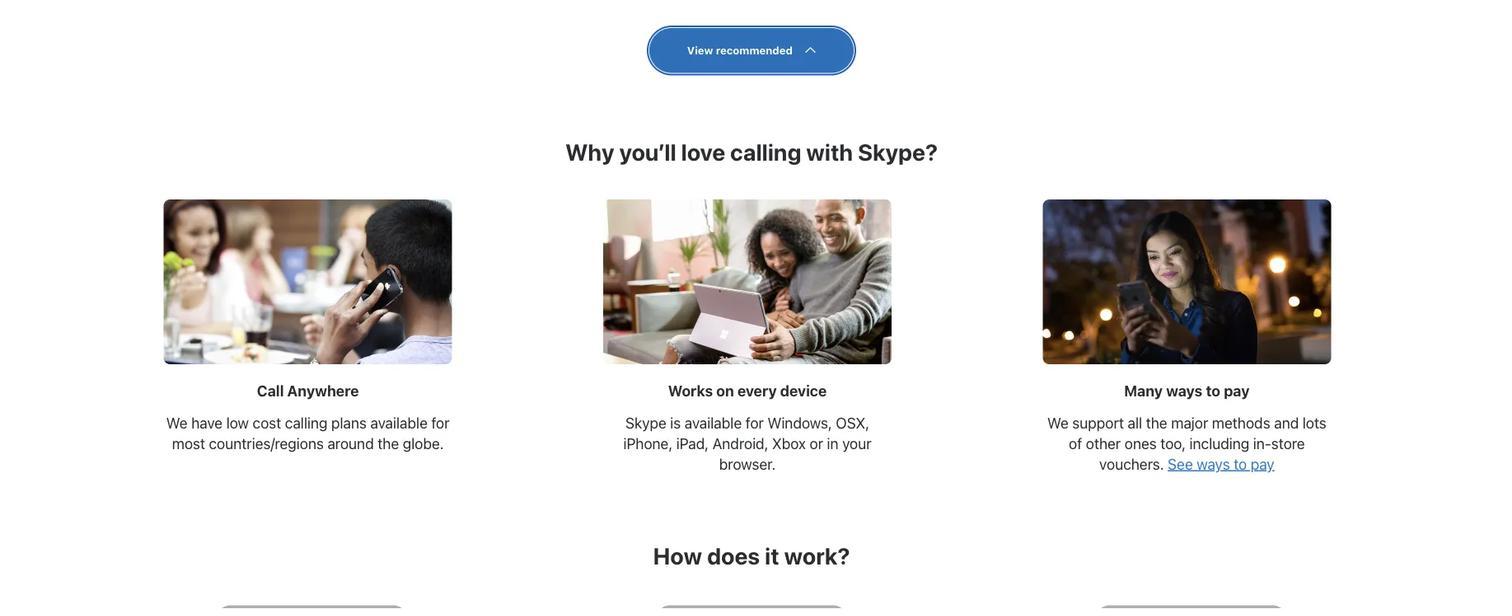 Task type: describe. For each thing, give the bounding box(es) containing it.
in-
[[1253, 434, 1272, 452]]

we support all the major methods and lots of other ones too, including in-store vouchers.
[[1047, 414, 1327, 473]]

major
[[1171, 414, 1208, 432]]

many ways to pay
[[1124, 382, 1250, 400]]

love
[[681, 139, 725, 166]]

low
[[226, 414, 249, 432]]

support
[[1072, 414, 1124, 432]]

countries/regions
[[209, 434, 324, 452]]

ones
[[1125, 434, 1157, 452]]

we for we support all the major methods and lots of other ones too, including in-store vouchers.
[[1047, 414, 1069, 432]]

every
[[737, 382, 777, 400]]

does
[[707, 542, 760, 570]]

for inside skype is available for windows, osx, iphone, ipad, android, xbox or in your browser.
[[746, 414, 764, 432]]

works
[[668, 382, 713, 400]]

work?
[[784, 542, 850, 570]]

to for see ways to pay
[[1234, 455, 1247, 473]]

ipad,
[[676, 434, 709, 452]]

of
[[1069, 434, 1082, 452]]

the inside we have low cost calling plans available for most countries/regions around the globe.
[[378, 434, 399, 452]]

windows,
[[768, 414, 832, 432]]

on
[[716, 382, 734, 400]]

too,
[[1161, 434, 1186, 452]]

how does it work?
[[653, 542, 850, 570]]

see ways to pay link
[[1168, 455, 1275, 473]]

many
[[1124, 382, 1163, 400]]

why
[[565, 139, 614, 166]]

including
[[1190, 434, 1250, 452]]

skype is available for windows, osx, iphone, ipad, android, xbox or in your browser.
[[623, 414, 872, 473]]

osx,
[[836, 414, 870, 432]]

xbox
[[772, 434, 806, 452]]

your
[[842, 434, 872, 452]]

anywhere
[[287, 382, 359, 400]]

have
[[191, 414, 223, 432]]

or
[[810, 434, 823, 452]]

and
[[1274, 414, 1299, 432]]

lots
[[1303, 414, 1327, 432]]



Task type: locate. For each thing, give the bounding box(es) containing it.
it
[[765, 542, 779, 570]]

1 vertical spatial the
[[378, 434, 399, 452]]

ways down including
[[1197, 455, 1230, 473]]

pay
[[1224, 382, 1250, 400], [1251, 455, 1275, 473]]

0 vertical spatial to
[[1206, 382, 1221, 400]]

2 we from the left
[[1047, 414, 1069, 432]]

we inside we support all the major methods and lots of other ones too, including in-store vouchers.
[[1047, 414, 1069, 432]]

skype?
[[858, 139, 938, 166]]

0 horizontal spatial to
[[1206, 382, 1221, 400]]

to for many ways to pay
[[1206, 382, 1221, 400]]

1 horizontal spatial to
[[1234, 455, 1247, 473]]

ways for see
[[1197, 455, 1230, 473]]

plans
[[331, 414, 367, 432]]

in
[[827, 434, 839, 452]]

iphone,
[[623, 434, 673, 452]]

we
[[166, 414, 188, 432], [1047, 414, 1069, 432]]

1 we from the left
[[166, 414, 188, 432]]

available inside skype is available for windows, osx, iphone, ipad, android, xbox or in your browser.
[[685, 414, 742, 432]]

0 horizontal spatial available
[[370, 414, 428, 432]]

for up android,
[[746, 414, 764, 432]]

calling down the call anywhere
[[285, 414, 328, 432]]

most
[[172, 434, 205, 452]]

with
[[806, 139, 853, 166]]

ways for many
[[1166, 382, 1203, 400]]

call
[[257, 382, 284, 400]]

why you'll love calling with skype?
[[565, 139, 938, 166]]

2 available from the left
[[685, 414, 742, 432]]

view recommended
[[687, 44, 793, 56]]

browser.
[[719, 455, 776, 473]]

android,
[[713, 434, 768, 452]]

0 horizontal spatial we
[[166, 414, 188, 432]]

other
[[1086, 434, 1121, 452]]

we for we have low cost calling plans available for most countries/regions around the globe.
[[166, 414, 188, 432]]

globe.
[[403, 434, 444, 452]]

we inside we have low cost calling plans available for most countries/regions around the globe.
[[166, 414, 188, 432]]

1 available from the left
[[370, 414, 428, 432]]

0 horizontal spatial for
[[431, 414, 450, 432]]

you'll
[[619, 139, 676, 166]]

device
[[780, 382, 827, 400]]

calling
[[730, 139, 801, 166], [285, 414, 328, 432]]

calling inside we have low cost calling plans available for most countries/regions around the globe.
[[285, 414, 328, 432]]

1 horizontal spatial available
[[685, 414, 742, 432]]

to down including
[[1234, 455, 1247, 473]]

how
[[653, 542, 702, 570]]

1 horizontal spatial calling
[[730, 139, 801, 166]]

1 horizontal spatial pay
[[1251, 455, 1275, 473]]

we left support
[[1047, 414, 1069, 432]]

ways up major
[[1166, 382, 1203, 400]]

1 horizontal spatial for
[[746, 414, 764, 432]]

all
[[1128, 414, 1142, 432]]

the right all
[[1146, 414, 1168, 432]]

available up globe.
[[370, 414, 428, 432]]

to up major
[[1206, 382, 1221, 400]]

for up globe.
[[431, 414, 450, 432]]

0 horizontal spatial the
[[378, 434, 399, 452]]

available
[[370, 414, 428, 432], [685, 414, 742, 432]]

1 vertical spatial pay
[[1251, 455, 1275, 473]]

1 vertical spatial ways
[[1197, 455, 1230, 473]]

ways
[[1166, 382, 1203, 400], [1197, 455, 1230, 473]]

vouchers.
[[1099, 455, 1164, 473]]

call anywhere
[[257, 382, 359, 400]]

0 vertical spatial ways
[[1166, 382, 1203, 400]]

methods
[[1212, 414, 1271, 432]]

2 for from the left
[[746, 414, 764, 432]]

recommended
[[716, 44, 793, 56]]

1 horizontal spatial we
[[1047, 414, 1069, 432]]

0 horizontal spatial calling
[[285, 414, 328, 432]]

pay for many ways to pay
[[1224, 382, 1250, 400]]

store
[[1272, 434, 1305, 452]]

for inside we have low cost calling plans available for most countries/regions around the globe.
[[431, 414, 450, 432]]

to
[[1206, 382, 1221, 400], [1234, 455, 1247, 473]]

1 vertical spatial calling
[[285, 414, 328, 432]]

for
[[431, 414, 450, 432], [746, 414, 764, 432]]

pay for see ways to pay
[[1251, 455, 1275, 473]]

pay up methods
[[1224, 382, 1250, 400]]

the inside we support all the major methods and lots of other ones too, including in-store vouchers.
[[1146, 414, 1168, 432]]

around
[[328, 434, 374, 452]]

0 vertical spatial the
[[1146, 414, 1168, 432]]

we up most in the left bottom of the page
[[166, 414, 188, 432]]

available inside we have low cost calling plans available for most countries/regions around the globe.
[[370, 414, 428, 432]]

1 vertical spatial to
[[1234, 455, 1247, 473]]

the
[[1146, 414, 1168, 432], [378, 434, 399, 452]]

is
[[670, 414, 681, 432]]

1 for from the left
[[431, 414, 450, 432]]

works on every device
[[668, 382, 827, 400]]

see
[[1168, 455, 1193, 473]]

calling right love
[[730, 139, 801, 166]]

available up ipad,
[[685, 414, 742, 432]]

the left globe.
[[378, 434, 399, 452]]

pay down in- at the right bottom of page
[[1251, 455, 1275, 473]]

0 vertical spatial calling
[[730, 139, 801, 166]]

cost
[[253, 414, 281, 432]]

view
[[687, 44, 713, 56]]

skype
[[625, 414, 667, 432]]

we have low cost calling plans available for most countries/regions around the globe.
[[166, 414, 450, 452]]

0 horizontal spatial pay
[[1224, 382, 1250, 400]]

0 vertical spatial pay
[[1224, 382, 1250, 400]]

see ways to pay
[[1168, 455, 1275, 473]]

1 horizontal spatial the
[[1146, 414, 1168, 432]]

view recommended button
[[649, 28, 854, 73]]



Task type: vqa. For each thing, say whether or not it's contained in the screenshot.
eyes
no



